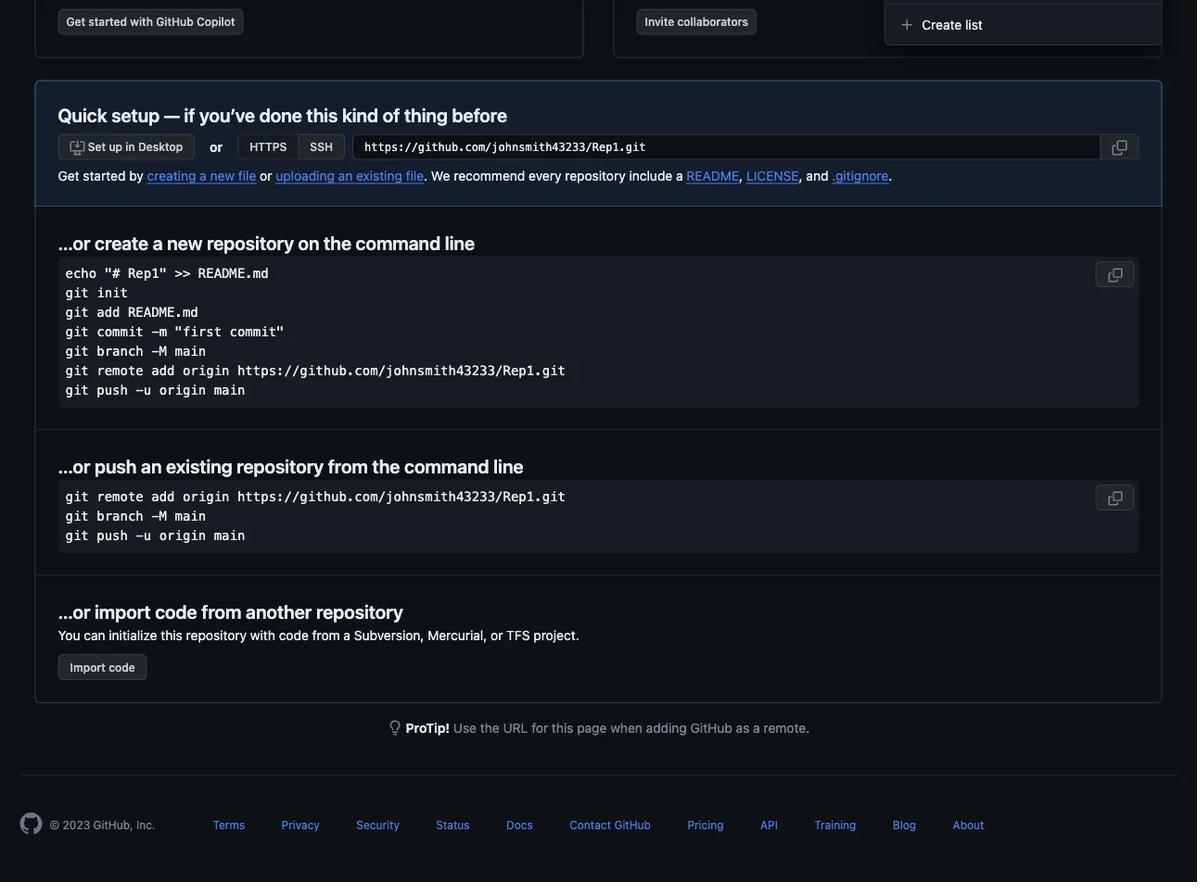 Task type: locate. For each thing, give the bounding box(es) containing it.
1 branch from the top
[[97, 344, 144, 359]]

git remote add origin https://github.com/johnsmith43233/rep1.git git branch -m main git push -u origin main
[[65, 490, 566, 544]]

code
[[155, 601, 197, 623], [279, 628, 309, 643], [109, 661, 135, 674]]

2 vertical spatial the
[[480, 721, 500, 736]]

a left subversion,
[[344, 628, 351, 643]]

0 horizontal spatial code
[[109, 661, 135, 674]]

readme.md up m
[[128, 305, 198, 320]]

security link
[[356, 819, 400, 832]]

copy to clipboard image
[[1108, 492, 1123, 506]]

code right the import
[[109, 661, 135, 674]]

1 vertical spatial with
[[250, 628, 275, 643]]

1 vertical spatial code
[[279, 628, 309, 643]]

github right contact
[[614, 819, 651, 832]]

this up ssh
[[306, 104, 338, 126]]

0 horizontal spatial file
[[238, 168, 256, 183]]

0 horizontal spatial new
[[167, 232, 203, 254]]

from left subversion,
[[312, 628, 340, 643]]

terms link
[[213, 819, 245, 832]]

1 horizontal spatial existing
[[356, 168, 402, 183]]

0 vertical spatial github
[[156, 15, 194, 28]]

the
[[324, 232, 351, 254], [372, 455, 400, 477], [480, 721, 500, 736]]

this right "for"
[[552, 721, 574, 736]]

pricing
[[688, 819, 724, 832]]

1 …or from the top
[[58, 232, 90, 254]]

1 remote from the top
[[97, 364, 144, 379]]

get started with github copilot link
[[58, 9, 244, 35]]

0 vertical spatial the
[[324, 232, 351, 254]]

2 horizontal spatial the
[[480, 721, 500, 736]]

u inside the git remote add origin https://github.com/johnsmith43233/rep1.git git branch -m main git push -u origin main
[[144, 529, 151, 544]]

2 …or from the top
[[58, 455, 90, 477]]

https button
[[238, 134, 298, 160]]

"#
[[104, 266, 120, 281]]

1 horizontal spatial .
[[889, 168, 892, 183]]

repository up subversion,
[[316, 601, 403, 623]]

another
[[246, 601, 312, 623]]

0 horizontal spatial line
[[445, 232, 475, 254]]

0 vertical spatial code
[[155, 601, 197, 623]]

line for …or create a new repository on the command line
[[445, 232, 475, 254]]

1 vertical spatial https://github.com/johnsmith43233/rep1.git
[[237, 490, 566, 505]]

0 vertical spatial get
[[66, 15, 85, 28]]

1 vertical spatial existing
[[166, 455, 232, 477]]

2 file from the left
[[406, 168, 424, 183]]

2 https://github.com/johnsmith43233/rep1.git from the top
[[237, 490, 566, 505]]

or up creating a new file link
[[210, 139, 223, 155]]

branch
[[97, 344, 144, 359], [97, 509, 144, 524]]

plus image
[[900, 18, 915, 32]]

0 vertical spatial remote
[[97, 364, 144, 379]]

2 branch from the top
[[97, 509, 144, 524]]

this right initialize
[[161, 628, 183, 643]]

repository left on
[[207, 232, 294, 254]]

git
[[65, 286, 89, 301], [65, 305, 89, 320], [65, 325, 89, 340], [65, 344, 89, 359], [65, 364, 89, 379], [65, 383, 89, 398], [65, 490, 89, 505], [65, 509, 89, 524], [65, 529, 89, 544]]

1 vertical spatial branch
[[97, 509, 144, 524]]

0 vertical spatial copy to clipboard image
[[1112, 141, 1127, 155]]

copy to clipboard image
[[1112, 141, 1127, 155], [1108, 268, 1123, 283]]

0 vertical spatial an
[[338, 168, 353, 183]]

before
[[452, 104, 507, 126]]

2 vertical spatial code
[[109, 661, 135, 674]]

1 horizontal spatial file
[[406, 168, 424, 183]]

0 horizontal spatial existing
[[166, 455, 232, 477]]

2 vertical spatial or
[[491, 628, 503, 643]]

3 …or from the top
[[58, 601, 90, 623]]

. right and
[[889, 168, 892, 183]]

1 horizontal spatial the
[[372, 455, 400, 477]]

1 vertical spatial m
[[159, 509, 167, 524]]

m
[[159, 344, 167, 359], [159, 509, 167, 524]]

github left copilot
[[156, 15, 194, 28]]

adding
[[646, 721, 687, 736]]

contact
[[570, 819, 611, 832]]

line
[[445, 232, 475, 254], [494, 455, 524, 477]]

rep1"
[[128, 266, 167, 281]]

0 horizontal spatial with
[[130, 15, 153, 28]]

2 . from the left
[[889, 168, 892, 183]]

add
[[97, 305, 120, 320], [151, 364, 175, 379], [151, 490, 175, 505]]

create list menu
[[884, 0, 1163, 60]]

1 vertical spatial command
[[404, 455, 489, 477]]

contact github
[[570, 819, 651, 832]]

0 vertical spatial new
[[210, 168, 235, 183]]

code up initialize
[[155, 601, 197, 623]]

with
[[130, 15, 153, 28], [250, 628, 275, 643]]

1 horizontal spatial line
[[494, 455, 524, 477]]

a right include
[[676, 168, 683, 183]]

license link
[[747, 168, 799, 183]]

1 vertical spatial an
[[141, 455, 162, 477]]

1 vertical spatial …or
[[58, 455, 90, 477]]

a right as
[[753, 721, 760, 736]]

0 horizontal spatial the
[[324, 232, 351, 254]]

0 horizontal spatial this
[[161, 628, 183, 643]]

0 vertical spatial this
[[306, 104, 338, 126]]

quick
[[58, 104, 107, 126]]

2 vertical spatial push
[[97, 529, 128, 544]]

1 vertical spatial push
[[95, 455, 137, 477]]

1 u from the top
[[144, 383, 151, 398]]

uploading
[[276, 168, 335, 183]]

new
[[210, 168, 235, 183], [167, 232, 203, 254]]

0 vertical spatial started
[[88, 15, 127, 28]]

2 horizontal spatial code
[[279, 628, 309, 643]]

2 horizontal spatial this
[[552, 721, 574, 736]]

1 vertical spatial the
[[372, 455, 400, 477]]

1 horizontal spatial this
[[306, 104, 338, 126]]

or down https button
[[260, 168, 272, 183]]

1 vertical spatial new
[[167, 232, 203, 254]]

the for on
[[324, 232, 351, 254]]

1 vertical spatial this
[[161, 628, 183, 643]]

a up rep1"
[[153, 232, 163, 254]]

1 vertical spatial started
[[83, 168, 126, 183]]

0 horizontal spatial ,
[[739, 168, 743, 183]]

security
[[356, 819, 400, 832]]

of
[[383, 104, 400, 126]]

2 vertical spatial from
[[312, 628, 340, 643]]

—
[[164, 104, 180, 126]]

readme.md
[[198, 266, 269, 281], [128, 305, 198, 320]]

2 remote from the top
[[97, 490, 144, 505]]

file down https button
[[238, 168, 256, 183]]

readme link
[[687, 168, 739, 183]]

or inside …or import code from another repository you can initialize this repository with code from a subversion, mercurial, or tfs project.
[[491, 628, 503, 643]]

from left another
[[201, 601, 242, 623]]

2 horizontal spatial or
[[491, 628, 503, 643]]

0 vertical spatial add
[[97, 305, 120, 320]]

. left we
[[424, 168, 428, 183]]

recommend
[[454, 168, 525, 183]]

0 vertical spatial command
[[356, 232, 441, 254]]

remote
[[97, 364, 144, 379], [97, 490, 144, 505]]

https://github.com/johnsmith43233/rep1.git inside echo "# rep1" >> readme.md git init git add readme.md git commit -m "first commit" git branch -m main git remote add origin https://github.com/johnsmith43233/rep1.git git push -u origin main
[[237, 364, 566, 379]]

started
[[88, 15, 127, 28], [83, 168, 126, 183]]

echo
[[65, 266, 97, 281]]

the right on
[[324, 232, 351, 254]]

1 file from the left
[[238, 168, 256, 183]]

import code link
[[58, 655, 147, 681]]

1 https://github.com/johnsmith43233/rep1.git from the top
[[237, 364, 566, 379]]

inc.
[[136, 819, 155, 832]]

project.
[[534, 628, 579, 643]]

2 vertical spatial …or
[[58, 601, 90, 623]]

include
[[629, 168, 673, 183]]

creating
[[147, 168, 196, 183]]

1 vertical spatial remote
[[97, 490, 144, 505]]

0 vertical spatial or
[[210, 139, 223, 155]]

docs
[[506, 819, 533, 832]]

, left license
[[739, 168, 743, 183]]

about
[[953, 819, 984, 832]]

this inside …or import code from another repository you can initialize this repository with code from a subversion, mercurial, or tfs project.
[[161, 628, 183, 643]]

2 m from the top
[[159, 509, 167, 524]]

every
[[529, 168, 562, 183]]

readme.md down …or create a new repository on the command line at the left of the page
[[198, 266, 269, 281]]

0 horizontal spatial .
[[424, 168, 428, 183]]

get
[[66, 15, 85, 28], [58, 168, 79, 183]]

m inside echo "# rep1" >> readme.md git init git add readme.md git commit -m "first commit" git branch -m main git remote add origin https://github.com/johnsmith43233/rep1.git git push -u origin main
[[159, 344, 167, 359]]

kind
[[342, 104, 379, 126]]

,
[[739, 168, 743, 183], [799, 168, 803, 183]]

github,
[[93, 819, 133, 832]]

github left as
[[691, 721, 733, 736]]

…or
[[58, 232, 90, 254], [58, 455, 90, 477], [58, 601, 90, 623]]

code down another
[[279, 628, 309, 643]]

push inside the git remote add origin https://github.com/johnsmith43233/rep1.git git branch -m main git push -u origin main
[[97, 529, 128, 544]]

remote inside echo "# rep1" >> readme.md git init git add readme.md git commit -m "first commit" git branch -m main git remote add origin https://github.com/johnsmith43233/rep1.git git push -u origin main
[[97, 364, 144, 379]]

the up the git remote add origin https://github.com/johnsmith43233/rep1.git git branch -m main git push -u origin main
[[372, 455, 400, 477]]

"first
[[175, 325, 222, 340]]

0 vertical spatial …or
[[58, 232, 90, 254]]

2 horizontal spatial github
[[691, 721, 733, 736]]

you've
[[199, 104, 255, 126]]

u down commit
[[144, 383, 151, 398]]

branch inside echo "# rep1" >> readme.md git init git add readme.md git commit -m "first commit" git branch -m main git remote add origin https://github.com/johnsmith43233/rep1.git git push -u origin main
[[97, 344, 144, 359]]

file left we
[[406, 168, 424, 183]]

github
[[156, 15, 194, 28], [691, 721, 733, 736], [614, 819, 651, 832]]

new right creating
[[210, 168, 235, 183]]

light bulb image
[[387, 721, 402, 736]]

1 vertical spatial github
[[691, 721, 733, 736]]

1 vertical spatial from
[[201, 601, 242, 623]]

existing
[[356, 168, 402, 183], [166, 455, 232, 477]]

an
[[338, 168, 353, 183], [141, 455, 162, 477]]

, left and
[[799, 168, 803, 183]]

api link
[[760, 819, 778, 832]]

2 , from the left
[[799, 168, 803, 183]]

6 git from the top
[[65, 383, 89, 398]]

if
[[184, 104, 195, 126]]

get for get started by creating a new file or uploading an existing file .                we recommend every repository include a readme , license ,               and .gitignore .
[[58, 168, 79, 183]]

invite collaborators
[[645, 15, 748, 28]]

new up the >>
[[167, 232, 203, 254]]

0 vertical spatial line
[[445, 232, 475, 254]]

1 vertical spatial line
[[494, 455, 524, 477]]

1 horizontal spatial with
[[250, 628, 275, 643]]

tfs
[[507, 628, 530, 643]]

0 vertical spatial branch
[[97, 344, 144, 359]]

0 vertical spatial push
[[97, 383, 128, 398]]

u inside echo "# rep1" >> readme.md git init git add readme.md git commit -m "first commit" git branch -m main git remote add origin https://github.com/johnsmith43233/rep1.git git push -u origin main
[[144, 383, 151, 398]]

set up in desktop link
[[58, 134, 195, 160]]

origin
[[183, 364, 230, 379], [159, 383, 206, 398], [183, 490, 230, 505], [159, 529, 206, 544]]

Clone URL text field
[[352, 134, 1101, 160]]

u up import at the bottom
[[144, 529, 151, 544]]

repository up the git remote add origin https://github.com/johnsmith43233/rep1.git git branch -m main git push -u origin main
[[237, 455, 324, 477]]

u
[[144, 383, 151, 398], [144, 529, 151, 544]]

the right use
[[480, 721, 500, 736]]

2 git from the top
[[65, 305, 89, 320]]

0 vertical spatial https://github.com/johnsmith43233/rep1.git
[[237, 364, 566, 379]]

0 vertical spatial readme.md
[[198, 266, 269, 281]]

1 vertical spatial u
[[144, 529, 151, 544]]

about link
[[953, 819, 984, 832]]

in
[[126, 141, 135, 153]]

0 vertical spatial m
[[159, 344, 167, 359]]

0 vertical spatial with
[[130, 15, 153, 28]]

2 vertical spatial add
[[151, 490, 175, 505]]

subversion,
[[354, 628, 424, 643]]

2 u from the top
[[144, 529, 151, 544]]

1 vertical spatial get
[[58, 168, 79, 183]]

import
[[70, 661, 106, 674]]

remote.
[[764, 721, 810, 736]]

2023
[[63, 819, 90, 832]]

0 vertical spatial u
[[144, 383, 151, 398]]

repository right every at the top left of page
[[565, 168, 626, 183]]

1 horizontal spatial github
[[614, 819, 651, 832]]

1 m from the top
[[159, 344, 167, 359]]

©
[[50, 819, 60, 832]]

with inside …or import code from another repository you can initialize this repository with code from a subversion, mercurial, or tfs project.
[[250, 628, 275, 643]]

add inside the git remote add origin https://github.com/johnsmith43233/rep1.git git branch -m main git push -u origin main
[[151, 490, 175, 505]]

3 git from the top
[[65, 325, 89, 340]]

from up the git remote add origin https://github.com/johnsmith43233/rep1.git git branch -m main git push -u origin main
[[328, 455, 368, 477]]

or left tfs on the bottom of the page
[[491, 628, 503, 643]]

1 horizontal spatial new
[[210, 168, 235, 183]]

1 horizontal spatial or
[[260, 168, 272, 183]]

0 vertical spatial from
[[328, 455, 368, 477]]

1 horizontal spatial ,
[[799, 168, 803, 183]]

9 git from the top
[[65, 529, 89, 544]]

with down another
[[250, 628, 275, 643]]

-
[[151, 325, 159, 340], [151, 344, 159, 359], [136, 383, 144, 398], [151, 509, 159, 524], [136, 529, 144, 544]]

0 horizontal spatial github
[[156, 15, 194, 28]]

with left copilot
[[130, 15, 153, 28]]



Task type: vqa. For each thing, say whether or not it's contained in the screenshot.
'amatsuda'
no



Task type: describe. For each thing, give the bounding box(es) containing it.
https
[[250, 141, 287, 153]]

status
[[436, 819, 470, 832]]

1 horizontal spatial code
[[155, 601, 197, 623]]

blog
[[893, 819, 916, 832]]

push inside echo "# rep1" >> readme.md git init git add readme.md git commit -m "first commit" git branch -m main git remote add origin https://github.com/johnsmith43233/rep1.git git push -u origin main
[[97, 383, 128, 398]]

desktop download image
[[70, 141, 85, 155]]

on
[[298, 232, 320, 254]]

0 vertical spatial existing
[[356, 168, 402, 183]]

2 vertical spatial github
[[614, 819, 651, 832]]

1 vertical spatial or
[[260, 168, 272, 183]]

get started by creating a new file or uploading an existing file .                we recommend every repository include a readme , license ,               and .gitignore .
[[58, 168, 892, 183]]

ssh
[[310, 141, 333, 153]]

done
[[259, 104, 302, 126]]

use
[[453, 721, 477, 736]]

ssh button
[[298, 134, 345, 160]]

set up in desktop
[[85, 141, 183, 153]]

1 vertical spatial copy to clipboard image
[[1108, 268, 1123, 283]]

status link
[[436, 819, 470, 832]]

mercurial,
[[428, 628, 487, 643]]

command for …or push an existing repository from the command line
[[404, 455, 489, 477]]

page
[[577, 721, 607, 736]]

quick setup — if you've done this kind of thing before
[[58, 104, 507, 126]]

1 . from the left
[[424, 168, 428, 183]]

terms
[[213, 819, 245, 832]]

get for get started with github copilot
[[66, 15, 85, 28]]

1 horizontal spatial an
[[338, 168, 353, 183]]

privacy link
[[282, 819, 320, 832]]

…or for …or push an existing repository from the command line
[[58, 455, 90, 477]]

create list
[[919, 17, 983, 32]]

line for …or push an existing repository from the command line
[[494, 455, 524, 477]]

started for with
[[88, 15, 127, 28]]

invite
[[645, 15, 674, 28]]

remote inside the git remote add origin https://github.com/johnsmith43233/rep1.git git branch -m main git push -u origin main
[[97, 490, 144, 505]]

create list button
[[893, 11, 1154, 39]]

commit
[[97, 325, 144, 340]]

training link
[[815, 819, 856, 832]]

by
[[129, 168, 144, 183]]

branch inside the git remote add origin https://github.com/johnsmith43233/rep1.git git branch -m main git push -u origin main
[[97, 509, 144, 524]]

2 vertical spatial this
[[552, 721, 574, 736]]

training
[[815, 819, 856, 832]]

8 git from the top
[[65, 509, 89, 524]]

…or push an existing repository from the command line
[[58, 455, 524, 477]]

…or inside …or import code from another repository you can initialize this repository with code from a subversion, mercurial, or tfs project.
[[58, 601, 90, 623]]

when
[[610, 721, 643, 736]]

repository down another
[[186, 628, 247, 643]]

a right creating
[[200, 168, 207, 183]]

7 git from the top
[[65, 490, 89, 505]]

homepage image
[[20, 813, 42, 836]]

initialize
[[109, 628, 157, 643]]

blog link
[[893, 819, 916, 832]]

readme
[[687, 168, 739, 183]]

the for from
[[372, 455, 400, 477]]

create
[[95, 232, 149, 254]]

and
[[806, 168, 829, 183]]

1 , from the left
[[739, 168, 743, 183]]

import
[[95, 601, 151, 623]]

5 git from the top
[[65, 364, 89, 379]]

.gitignore link
[[832, 168, 889, 183]]

command for …or create a new repository on the command line
[[356, 232, 441, 254]]

desktop
[[138, 141, 183, 153]]

collaborators
[[677, 15, 748, 28]]

started for by
[[83, 168, 126, 183]]

m inside the git remote add origin https://github.com/johnsmith43233/rep1.git git branch -m main git push -u origin main
[[159, 509, 167, 524]]

…or for …or create a new repository on the command line
[[58, 232, 90, 254]]

copilot
[[197, 15, 235, 28]]

creating a new file link
[[147, 168, 256, 183]]

commit"
[[230, 325, 284, 340]]

1 vertical spatial readme.md
[[128, 305, 198, 320]]

>>
[[175, 266, 190, 281]]

as
[[736, 721, 750, 736]]

https://github.com/johnsmith43233/rep1.git inside the git remote add origin https://github.com/johnsmith43233/rep1.git git branch -m main git push -u origin main
[[237, 490, 566, 505]]

api
[[760, 819, 778, 832]]

echo "# rep1" >> readme.md git init git add readme.md git commit -m "first commit" git branch -m main git remote add origin https://github.com/johnsmith43233/rep1.git git push -u origin main
[[65, 266, 566, 398]]

we
[[431, 168, 450, 183]]

url
[[503, 721, 528, 736]]

1 git from the top
[[65, 286, 89, 301]]

uploading an existing file link
[[276, 168, 424, 183]]

.gitignore
[[832, 168, 889, 183]]

setup
[[111, 104, 160, 126]]

4 git from the top
[[65, 344, 89, 359]]

protip!
[[406, 721, 450, 736]]

get started with github copilot
[[66, 15, 235, 28]]

m
[[159, 325, 167, 340]]

a inside …or import code from another repository you can initialize this repository with code from a subversion, mercurial, or tfs project.
[[344, 628, 351, 643]]

up
[[109, 141, 123, 153]]

create
[[922, 17, 962, 32]]

© 2023 github, inc.
[[50, 819, 155, 832]]

0 horizontal spatial an
[[141, 455, 162, 477]]

you
[[58, 628, 80, 643]]

list
[[965, 17, 983, 32]]

contact github link
[[570, 819, 651, 832]]

docs link
[[506, 819, 533, 832]]

protip! use the url for this page when adding github as a remote.
[[406, 721, 810, 736]]

invite collaborators link
[[637, 9, 757, 35]]

1 vertical spatial add
[[151, 364, 175, 379]]

license
[[747, 168, 799, 183]]

set
[[88, 141, 106, 153]]

for
[[532, 721, 548, 736]]

0 horizontal spatial or
[[210, 139, 223, 155]]

…or import code from another repository you can initialize this repository with code from a subversion, mercurial, or tfs project.
[[58, 601, 579, 643]]

thing
[[404, 104, 448, 126]]

pricing link
[[688, 819, 724, 832]]

…or create a new repository on the command line
[[58, 232, 475, 254]]



